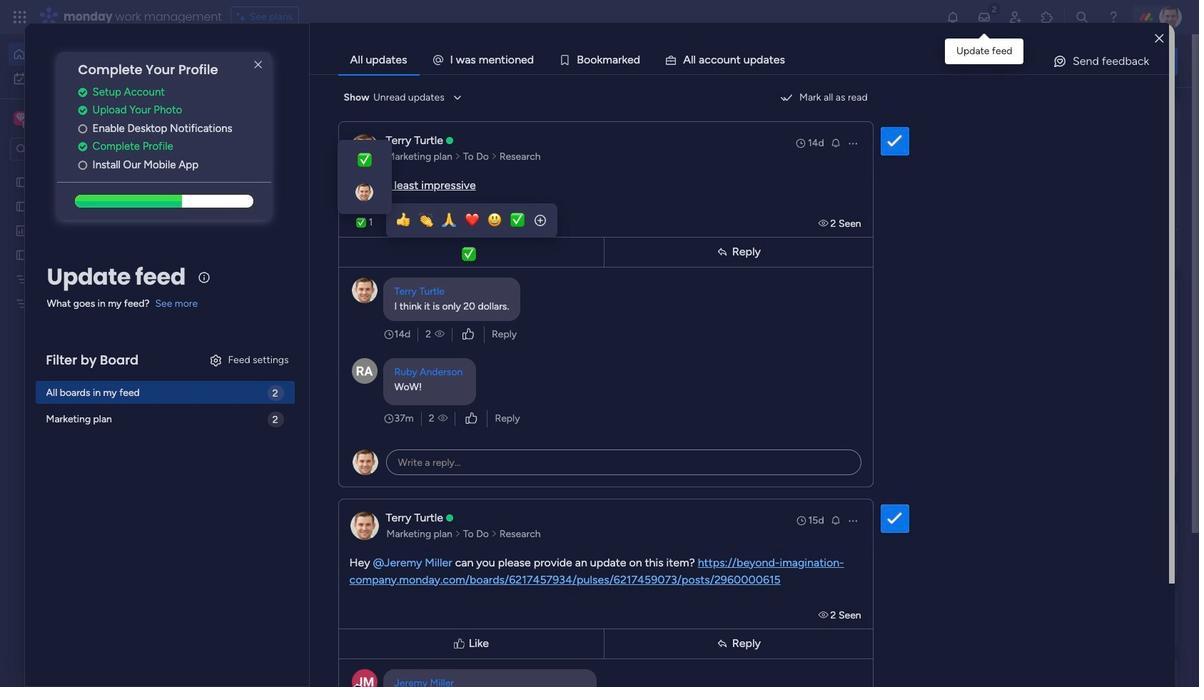 Task type: locate. For each thing, give the bounding box(es) containing it.
1 horizontal spatial v2 seen image
[[818, 217, 830, 229]]

check circle image
[[78, 87, 87, 98], [78, 105, 87, 116]]

2 circle o image from the top
[[78, 160, 87, 170]]

templates image image
[[976, 287, 1165, 386]]

public board image right add to favorites icon
[[705, 260, 721, 276]]

close recently visited image
[[221, 116, 238, 133]]

contact sales element
[[963, 657, 1178, 687]]

v2 seen image
[[818, 217, 830, 229], [435, 327, 445, 342]]

reminder image
[[830, 137, 841, 148]]

0 vertical spatial option
[[9, 43, 173, 66]]

circle o image down search in workspace field
[[78, 160, 87, 170]]

v2 seen image
[[438, 411, 448, 426], [818, 609, 830, 621]]

slider arrow image
[[455, 150, 461, 164], [491, 150, 497, 164], [491, 527, 497, 541]]

0 horizontal spatial v2 seen image
[[435, 327, 445, 342]]

1 vertical spatial public board image
[[15, 248, 29, 261]]

dapulse x slim image
[[1156, 103, 1173, 121]]

0 vertical spatial circle o image
[[78, 123, 87, 134]]

slider arrow image
[[455, 527, 461, 541]]

see plans image
[[237, 9, 250, 25]]

public board image
[[15, 175, 29, 188], [15, 248, 29, 261]]

1 horizontal spatial public board image
[[472, 260, 487, 276]]

1 vertical spatial circle o image
[[78, 160, 87, 170]]

search everything image
[[1075, 10, 1089, 24]]

add to favorites image
[[657, 261, 671, 275]]

0 vertical spatial v2 seen image
[[438, 411, 448, 426]]

public dashboard image
[[15, 223, 29, 237]]

invite members image
[[1008, 10, 1023, 24]]

check circle image up workspace selection element
[[78, 87, 87, 98]]

public board image
[[15, 199, 29, 213], [472, 260, 487, 276], [705, 260, 721, 276]]

tab list
[[338, 46, 1169, 74]]

option
[[9, 43, 173, 66], [9, 67, 173, 90], [0, 169, 182, 172]]

monday marketplace image
[[1040, 10, 1054, 24]]

v2 like image
[[463, 327, 474, 342]]

list box
[[0, 167, 182, 508]]

1 vertical spatial check circle image
[[78, 105, 87, 116]]

v2 bolt switch image
[[1086, 53, 1095, 69]]

0 vertical spatial public board image
[[15, 175, 29, 188]]

0 vertical spatial check circle image
[[78, 87, 87, 98]]

public board image right add to favorites image
[[472, 260, 487, 276]]

public board image up public dashboard image
[[15, 175, 29, 188]]

1 circle o image from the top
[[78, 123, 87, 134]]

quick search results list box
[[221, 133, 929, 497]]

public board image up public dashboard image
[[15, 199, 29, 213]]

1 horizontal spatial v2 seen image
[[818, 609, 830, 621]]

workspace selection element
[[14, 110, 119, 128]]

terry turtle image
[[1159, 6, 1182, 29]]

Search in workspace field
[[30, 141, 119, 157]]

circle o image up check circle icon
[[78, 123, 87, 134]]

circle o image
[[78, 123, 87, 134], [78, 160, 87, 170]]

check circle image up check circle icon
[[78, 105, 87, 116]]

tab
[[338, 46, 419, 74]]

v2 like image
[[466, 411, 477, 426]]

0 horizontal spatial public board image
[[15, 199, 29, 213]]

2 public board image from the top
[[15, 248, 29, 261]]

1 check circle image from the top
[[78, 87, 87, 98]]

help center element
[[963, 589, 1178, 646]]

options image
[[847, 137, 858, 149]]

1 workspace image from the left
[[14, 111, 28, 126]]

getting started element
[[963, 520, 1178, 577]]

workspace image
[[14, 111, 28, 126], [16, 111, 26, 126]]

public board image down public dashboard image
[[15, 248, 29, 261]]

dapulse x slim image
[[250, 56, 267, 74]]



Task type: vqa. For each thing, say whether or not it's contained in the screenshot.
the left v2 small numbers digit column outline icon v2 function small outline icon
no



Task type: describe. For each thing, give the bounding box(es) containing it.
2 workspace image from the left
[[16, 111, 26, 126]]

give feedback image
[[1053, 54, 1067, 69]]

2 element
[[364, 537, 382, 555]]

check circle image
[[78, 142, 87, 152]]

v2 user feedback image
[[975, 53, 986, 69]]

0 vertical spatial v2 seen image
[[818, 217, 830, 229]]

2 horizontal spatial public board image
[[705, 260, 721, 276]]

1 vertical spatial v2 seen image
[[435, 327, 445, 342]]

2 check circle image from the top
[[78, 105, 87, 116]]

close image
[[1155, 33, 1164, 44]]

notifications image
[[946, 10, 960, 24]]

help image
[[1106, 10, 1120, 24]]

select product image
[[13, 10, 27, 24]]

add to favorites image
[[423, 261, 437, 275]]

1 public board image from the top
[[15, 175, 29, 188]]

1 vertical spatial v2 seen image
[[818, 609, 830, 621]]

remove from favorites image
[[423, 436, 437, 450]]

0 horizontal spatial v2 seen image
[[438, 411, 448, 426]]

update feed image
[[977, 10, 991, 24]]

2 vertical spatial option
[[0, 169, 182, 172]]

2 image
[[988, 1, 1001, 17]]

1 vertical spatial option
[[9, 67, 173, 90]]



